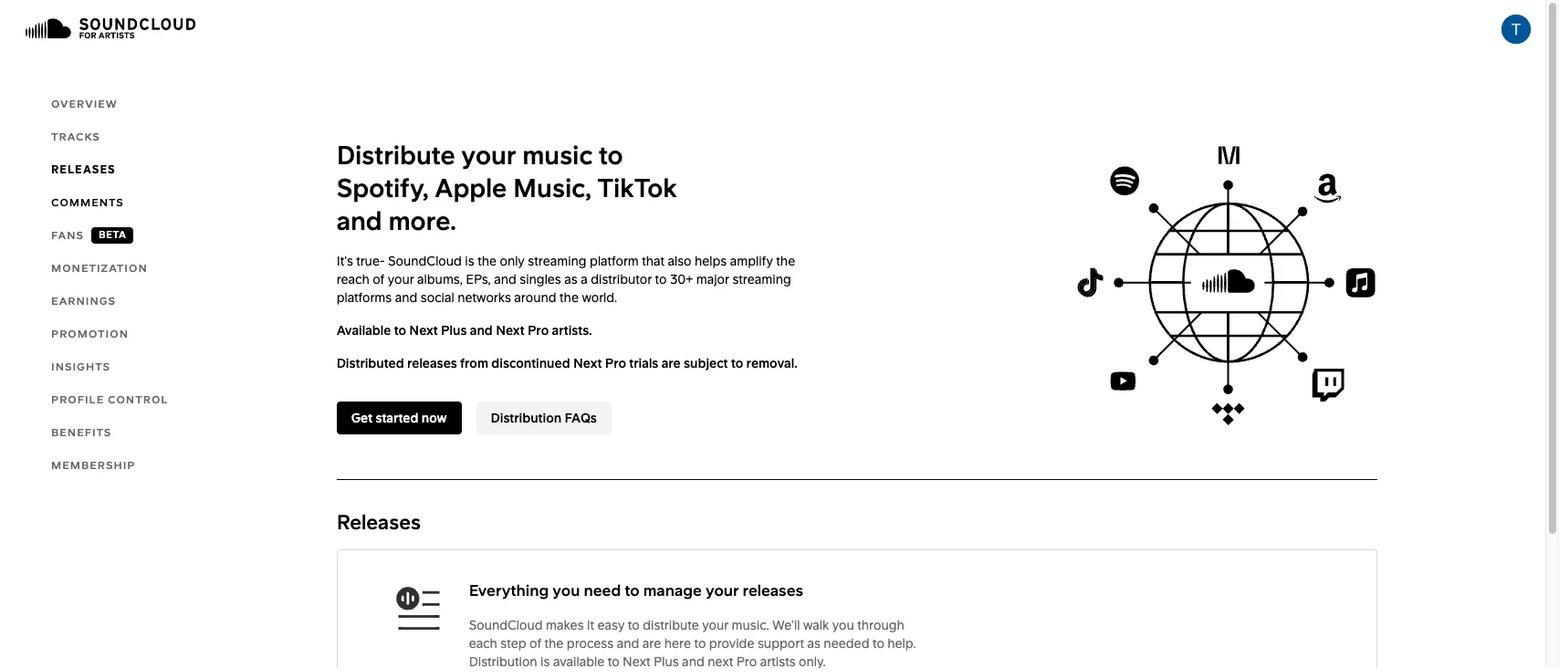 Task type: locate. For each thing, give the bounding box(es) containing it.
releases left from on the bottom left
[[407, 356, 457, 371]]

get started now button
[[337, 402, 462, 435]]

music
[[523, 140, 593, 171]]

is up eps,
[[465, 254, 475, 269]]

of for distribute your music to spotify, apple music, tiktok and more.
[[373, 272, 385, 287]]

distribution icon image
[[1074, 139, 1378, 431]]

1 vertical spatial soundcloud
[[469, 618, 543, 633]]

the down makes
[[545, 637, 564, 651]]

get started now
[[351, 411, 447, 426]]

reach
[[337, 272, 370, 287]]

1 horizontal spatial soundcloud
[[469, 618, 543, 633]]

pro down "provide" at the bottom of page
[[737, 655, 757, 669]]

2 vertical spatial pro
[[737, 655, 757, 669]]

the inside soundcloud makes it easy to distribute your music. we'll walk you through each step of the process and are here to provide support as needed to help. distribution is available to next plus and next pro artists only.
[[545, 637, 564, 651]]

1 vertical spatial plus
[[654, 655, 679, 669]]

0 horizontal spatial you
[[553, 582, 580, 600]]

and down "only"
[[494, 272, 517, 287]]

walk
[[804, 618, 829, 633]]

1 vertical spatial of
[[530, 637, 542, 651]]

need
[[584, 582, 621, 600]]

comments
[[51, 196, 124, 209]]

and down easy
[[617, 637, 640, 651]]

and inside distribute your music to spotify, apple music, tiktok and more.
[[337, 205, 382, 237]]

subject
[[684, 356, 728, 371]]

it's true- soundcloud is the only streaming platform that also helps amplify the reach of your albums, eps, and singles as a distributor to 30+ major streaming platforms and social networks around the world.
[[337, 254, 796, 305]]

available
[[337, 323, 391, 338]]

as up the only.
[[808, 637, 821, 651]]

2 horizontal spatial pro
[[737, 655, 757, 669]]

it
[[587, 618, 595, 633]]

as
[[565, 272, 578, 287], [808, 637, 821, 651]]

0 horizontal spatial is
[[465, 254, 475, 269]]

1 horizontal spatial plus
[[654, 655, 679, 669]]

to down that on the top of page
[[655, 272, 667, 287]]

provide
[[709, 637, 755, 651]]

tracks link
[[0, 121, 168, 153]]

your
[[462, 140, 516, 171], [388, 272, 414, 287], [706, 582, 739, 600], [703, 618, 729, 633]]

profile control
[[51, 394, 168, 406]]

1 horizontal spatial as
[[808, 637, 821, 651]]

it's
[[337, 254, 353, 269]]

1 horizontal spatial is
[[541, 655, 550, 669]]

0 vertical spatial of
[[373, 272, 385, 287]]

eps,
[[466, 272, 491, 287]]

next
[[409, 323, 438, 338], [496, 323, 525, 338], [574, 356, 602, 371], [623, 655, 651, 669]]

plus inside soundcloud makes it easy to distribute your music. we'll walk you through each step of the process and are here to provide support as needed to help. distribution is available to next plus and next pro artists only.
[[654, 655, 679, 669]]

soundcloud up step
[[469, 618, 543, 633]]

plus down "here"
[[654, 655, 679, 669]]

1 vertical spatial are
[[643, 637, 661, 651]]

world.
[[582, 290, 617, 305]]

everything
[[469, 582, 549, 600]]

next down artists.
[[574, 356, 602, 371]]

0 vertical spatial pro
[[528, 323, 549, 338]]

is left available
[[541, 655, 550, 669]]

releases
[[51, 163, 116, 176], [337, 511, 421, 534]]

user avatar image
[[1502, 15, 1532, 44]]

0 vertical spatial releases
[[51, 163, 116, 176]]

faqs
[[565, 411, 597, 426]]

of for everything you need to manage your releases
[[530, 637, 542, 651]]

distribution inside soundcloud makes it easy to distribute your music. we'll walk you through each step of the process and are here to provide support as needed to help. distribution is available to next plus and next pro artists only.
[[469, 655, 538, 669]]

monetization
[[51, 262, 148, 275]]

to
[[599, 140, 623, 171], [655, 272, 667, 287], [394, 323, 406, 338], [731, 356, 744, 371], [625, 582, 640, 600], [628, 618, 640, 633], [694, 637, 706, 651], [873, 637, 885, 651], [608, 655, 620, 669]]

are left "here"
[[643, 637, 661, 651]]

of inside soundcloud makes it easy to distribute your music. we'll walk you through each step of the process and are here to provide support as needed to help. distribution is available to next plus and next pro artists only.
[[530, 637, 542, 651]]

1 vertical spatial is
[[541, 655, 550, 669]]

plus
[[441, 323, 467, 338], [654, 655, 679, 669]]

next down easy
[[623, 655, 651, 669]]

artists
[[760, 655, 796, 669]]

1 vertical spatial as
[[808, 637, 821, 651]]

of
[[373, 272, 385, 287], [530, 637, 542, 651]]

0 vertical spatial streaming
[[528, 254, 587, 269]]

pro left trials
[[605, 356, 627, 371]]

0 vertical spatial soundcloud
[[388, 254, 462, 269]]

next up discontinued at the left of page
[[496, 323, 525, 338]]

only
[[500, 254, 525, 269]]

are right trials
[[662, 356, 681, 371]]

are inside soundcloud makes it easy to distribute your music. we'll walk you through each step of the process and are here to provide support as needed to help. distribution is available to next plus and next pro artists only.
[[643, 637, 661, 651]]

pro inside soundcloud makes it easy to distribute your music. we'll walk you through each step of the process and are here to provide support as needed to help. distribution is available to next plus and next pro artists only.
[[737, 655, 757, 669]]

started
[[376, 411, 419, 426]]

soundcloud for artists image
[[26, 18, 195, 39]]

your up "provide" at the bottom of page
[[703, 618, 729, 633]]

to right subject
[[731, 356, 744, 371]]

0 vertical spatial distribution
[[491, 411, 562, 426]]

releases up we'll
[[743, 582, 804, 600]]

distribution faqs button
[[476, 402, 612, 435]]

more.
[[388, 205, 457, 237]]

is
[[465, 254, 475, 269], [541, 655, 550, 669]]

0 horizontal spatial pro
[[528, 323, 549, 338]]

process
[[567, 637, 614, 651]]

1 horizontal spatial releases
[[337, 511, 421, 534]]

distribution inside button
[[491, 411, 562, 426]]

0 horizontal spatial streaming
[[528, 254, 587, 269]]

to inside the it's true- soundcloud is the only streaming platform that also helps amplify the reach of your albums, eps, and singles as a distributor to 30+ major streaming platforms and social networks around the world.
[[655, 272, 667, 287]]

apple
[[435, 173, 507, 204]]

of down true-
[[373, 272, 385, 287]]

0 vertical spatial are
[[662, 356, 681, 371]]

of right step
[[530, 637, 542, 651]]

you inside soundcloud makes it easy to distribute your music. we'll walk you through each step of the process and are here to provide support as needed to help. distribution is available to next plus and next pro artists only.
[[833, 618, 855, 633]]

you up needed
[[833, 618, 855, 633]]

easy
[[598, 618, 625, 633]]

0 horizontal spatial plus
[[441, 323, 467, 338]]

distribution down step
[[469, 655, 538, 669]]

1 horizontal spatial pro
[[605, 356, 627, 371]]

platforms
[[337, 290, 392, 305]]

releases
[[407, 356, 457, 371], [743, 582, 804, 600]]

streaming down amplify
[[733, 272, 792, 287]]

comments link
[[0, 186, 168, 219]]

control
[[108, 394, 168, 406]]

1 vertical spatial releases
[[743, 582, 804, 600]]

you
[[553, 582, 580, 600], [833, 618, 855, 633]]

0 vertical spatial as
[[565, 272, 578, 287]]

distributed
[[337, 356, 404, 371]]

profile
[[51, 394, 104, 406]]

of inside the it's true- soundcloud is the only streaming platform that also helps amplify the reach of your albums, eps, and singles as a distributor to 30+ major streaming platforms and social networks around the world.
[[373, 272, 385, 287]]

1 vertical spatial distribution
[[469, 655, 538, 669]]

1 vertical spatial pro
[[605, 356, 627, 371]]

distribution
[[491, 411, 562, 426], [469, 655, 538, 669]]

to up tiktok
[[599, 140, 623, 171]]

0 horizontal spatial soundcloud
[[388, 254, 462, 269]]

1 horizontal spatial streaming
[[733, 272, 792, 287]]

promotion link
[[0, 318, 168, 351]]

0 vertical spatial is
[[465, 254, 475, 269]]

streaming up singles
[[528, 254, 587, 269]]

0 vertical spatial you
[[553, 582, 580, 600]]

to right easy
[[628, 618, 640, 633]]

0 horizontal spatial of
[[373, 272, 385, 287]]

0 horizontal spatial releases
[[407, 356, 457, 371]]

1 horizontal spatial you
[[833, 618, 855, 633]]

pro down around on the top
[[528, 323, 549, 338]]

you up makes
[[553, 582, 580, 600]]

30+
[[670, 272, 693, 287]]

releases link
[[0, 153, 168, 186]]

as left the a
[[565, 272, 578, 287]]

your left albums,
[[388, 272, 414, 287]]

plus down social
[[441, 323, 467, 338]]

your up apple
[[462, 140, 516, 171]]

that
[[642, 254, 665, 269]]

1 vertical spatial you
[[833, 618, 855, 633]]

next inside soundcloud makes it easy to distribute your music. we'll walk you through each step of the process and are here to provide support as needed to help. distribution is available to next plus and next pro artists only.
[[623, 655, 651, 669]]

next
[[708, 655, 734, 669]]

distribution left faqs
[[491, 411, 562, 426]]

pro
[[528, 323, 549, 338], [605, 356, 627, 371], [737, 655, 757, 669]]

and down spotify,
[[337, 205, 382, 237]]

soundcloud inside soundcloud makes it easy to distribute your music. we'll walk you through each step of the process and are here to provide support as needed to help. distribution is available to next plus and next pro artists only.
[[469, 618, 543, 633]]

0 horizontal spatial as
[[565, 272, 578, 287]]

soundcloud up albums,
[[388, 254, 462, 269]]

soundcloud
[[388, 254, 462, 269], [469, 618, 543, 633]]

1 horizontal spatial of
[[530, 637, 542, 651]]



Task type: vqa. For each thing, say whether or not it's contained in the screenshot.
of in the SoundCloud makes it easy to distribute your music. We'll walk you through each step of the process and are here to provide support as needed to help. Distribution is available to Next Plus and next Pro artists only.
yes



Task type: describe. For each thing, give the bounding box(es) containing it.
soundcloud makes it easy to distribute your music. we'll walk you through each step of the process and are here to provide support as needed to help. distribution is available to next plus and next pro artists only.
[[469, 618, 916, 669]]

to right need
[[625, 582, 640, 600]]

1 horizontal spatial releases
[[743, 582, 804, 600]]

networks
[[458, 290, 511, 305]]

to down "process" on the left bottom of page
[[608, 655, 620, 669]]

distribute
[[337, 140, 455, 171]]

benefits link
[[0, 416, 168, 449]]

as inside soundcloud makes it easy to distribute your music. we'll walk you through each step of the process and are here to provide support as needed to help. distribution is available to next plus and next pro artists only.
[[808, 637, 821, 651]]

now
[[422, 411, 447, 426]]

as inside the it's true- soundcloud is the only streaming platform that also helps amplify the reach of your albums, eps, and singles as a distributor to 30+ major streaming platforms and social networks around the world.
[[565, 272, 578, 287]]

a
[[581, 272, 588, 287]]

the up eps,
[[478, 254, 497, 269]]

and left social
[[395, 290, 418, 305]]

your inside distribute your music to spotify, apple music, tiktok and more.
[[462, 140, 516, 171]]

platform
[[590, 254, 639, 269]]

distribute your music to spotify, apple music, tiktok and more.
[[337, 140, 678, 237]]

soundcloud inside the it's true- soundcloud is the only streaming platform that also helps amplify the reach of your albums, eps, and singles as a distributor to 30+ major streaming platforms and social networks around the world.
[[388, 254, 462, 269]]

trials
[[630, 356, 659, 371]]

benefits
[[51, 426, 112, 439]]

distribution faqs link
[[491, 409, 597, 427]]

is inside the it's true- soundcloud is the only streaming platform that also helps amplify the reach of your albums, eps, and singles as a distributor to 30+ major streaming platforms and social networks around the world.
[[465, 254, 475, 269]]

distribution faqs
[[491, 411, 597, 426]]

support
[[758, 637, 805, 651]]

your up music.
[[706, 582, 739, 600]]

we'll
[[773, 618, 800, 633]]

only.
[[799, 655, 826, 669]]

around
[[514, 290, 557, 305]]

get
[[351, 411, 373, 426]]

help.
[[888, 637, 916, 651]]

step
[[501, 637, 527, 651]]

1 vertical spatial releases
[[337, 511, 421, 534]]

to right "here"
[[694, 637, 706, 651]]

makes
[[546, 618, 584, 633]]

major
[[697, 272, 730, 287]]

insights link
[[0, 351, 168, 384]]

overview link
[[0, 88, 168, 121]]

promotion
[[51, 328, 129, 341]]

next down social
[[409, 323, 438, 338]]

distribute
[[643, 618, 699, 633]]

0 vertical spatial releases
[[407, 356, 457, 371]]

removal.
[[747, 356, 798, 371]]

1 vertical spatial streaming
[[733, 272, 792, 287]]

distributor
[[591, 272, 652, 287]]

list of tracks logo image
[[396, 587, 440, 631]]

helps
[[695, 254, 727, 269]]

beta
[[99, 229, 126, 241]]

each
[[469, 637, 498, 651]]

music.
[[732, 618, 770, 633]]

your inside the it's true- soundcloud is the only streaming platform that also helps amplify the reach of your albums, eps, and singles as a distributor to 30+ major streaming platforms and social networks around the world.
[[388, 272, 414, 287]]

overview
[[51, 98, 118, 111]]

spotify,
[[337, 173, 429, 204]]

tracks
[[51, 131, 100, 143]]

the right amplify
[[777, 254, 796, 269]]

fans
[[51, 229, 84, 242]]

your inside soundcloud makes it easy to distribute your music. we'll walk you through each step of the process and are here to provide support as needed to help. distribution is available to next plus and next pro artists only.
[[703, 618, 729, 633]]

to right available
[[394, 323, 406, 338]]

get started now link
[[351, 409, 447, 427]]

available
[[553, 655, 605, 669]]

membership link
[[0, 449, 168, 482]]

earnings link
[[0, 285, 168, 318]]

the left world.
[[560, 290, 579, 305]]

profile control link
[[0, 384, 168, 416]]

albums,
[[417, 272, 463, 287]]

through
[[858, 618, 905, 633]]

singles
[[520, 272, 561, 287]]

discontinued
[[492, 356, 570, 371]]

0 horizontal spatial releases
[[51, 163, 116, 176]]

also
[[668, 254, 692, 269]]

distributed releases from discontinued next pro trials are subject to removal.
[[337, 356, 798, 371]]

from
[[460, 356, 489, 371]]

true-
[[356, 254, 385, 269]]

insights
[[51, 361, 111, 374]]

monetization link
[[0, 252, 168, 285]]

music,
[[513, 173, 592, 204]]

amplify
[[730, 254, 773, 269]]

available to next plus and next pro artists.
[[337, 323, 592, 338]]

manage
[[644, 582, 702, 600]]

artists.
[[552, 323, 592, 338]]

tiktok
[[598, 173, 678, 204]]

to inside distribute your music to spotify, apple music, tiktok and more.
[[599, 140, 623, 171]]

here
[[665, 637, 691, 651]]

earnings
[[51, 295, 116, 308]]

0 vertical spatial plus
[[441, 323, 467, 338]]

to down through
[[873, 637, 885, 651]]

is inside soundcloud makes it easy to distribute your music. we'll walk you through each step of the process and are here to provide support as needed to help. distribution is available to next plus and next pro artists only.
[[541, 655, 550, 669]]

everything you need to manage your releases
[[469, 582, 804, 600]]

needed
[[824, 637, 870, 651]]

social
[[421, 290, 454, 305]]

membership
[[51, 459, 136, 472]]

and down "here"
[[682, 655, 705, 669]]

and down the networks
[[470, 323, 493, 338]]



